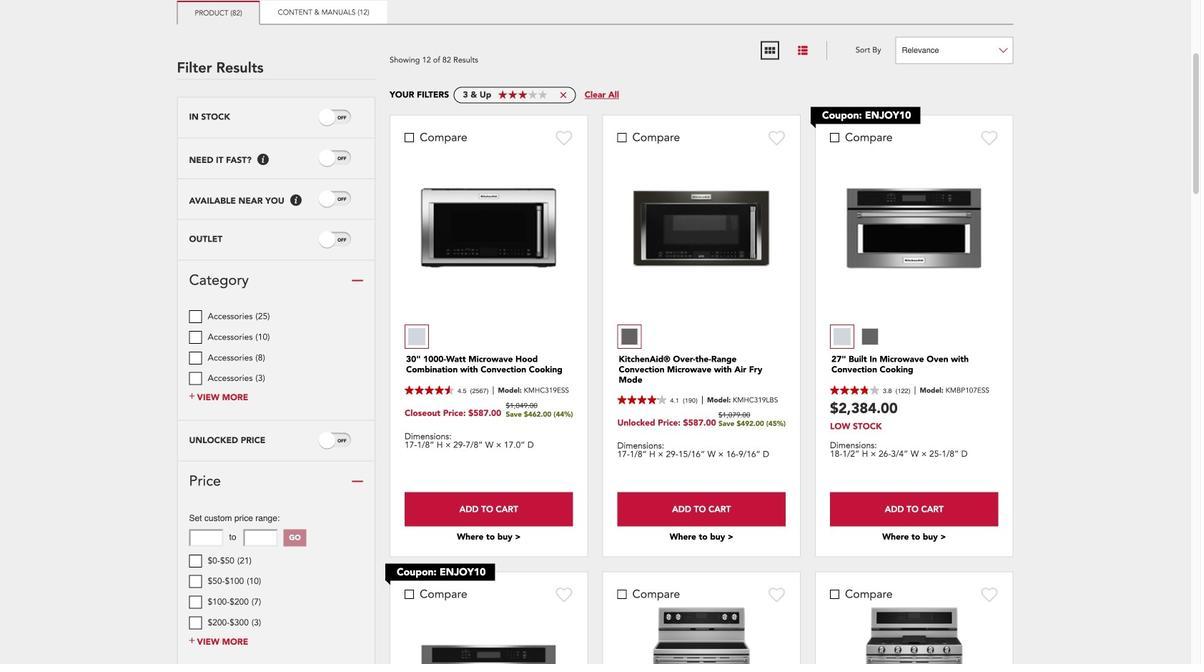 Task type: locate. For each thing, give the bounding box(es) containing it.
tooltip
[[257, 154, 269, 165], [290, 195, 302, 206]]

add to wish list image for 30-inch 5 burner gas double oven convection range image
[[982, 587, 999, 603]]

add to wish list image for 30" 1000-watt microwave hood combination with convection cooking image
[[556, 130, 573, 146]]

0 vertical spatial tooltip
[[257, 154, 269, 165]]

tooltip for the available near you element on the left top of the page
[[290, 195, 302, 206]]

Range From text field
[[189, 530, 224, 547]]

Range To text field
[[244, 530, 278, 547]]

add to wish list image for kitchenaid® over-the-range convection microwave with air fry mode image
[[769, 130, 786, 146]]

1 horizontal spatial tooltip
[[290, 195, 302, 206]]

unlocked price filter is off switch
[[338, 437, 347, 445]]

kitchenaid® over-the-range convection microwave with air fry mode image
[[630, 187, 773, 269]]

1 horizontal spatial black stainless steel with printshield™ finish image
[[862, 328, 879, 346]]

product list view image
[[797, 44, 810, 57]]

1 stainless steel image from the left
[[408, 328, 426, 346]]

remove 3 & up filter image
[[560, 92, 567, 98]]

1 vertical spatial tooltip
[[290, 195, 302, 206]]

outlet filter is off switch
[[338, 236, 347, 244]]

stainless steel image
[[408, 328, 426, 346], [834, 328, 851, 346]]

1 horizontal spatial stainless steel image
[[834, 328, 851, 346]]

tooltip right need it fast? element
[[257, 154, 269, 165]]

1 horizontal spatial add to wish list image
[[769, 130, 786, 146]]

0 horizontal spatial stainless steel image
[[408, 328, 426, 346]]

plus image
[[189, 392, 195, 401]]

tooltip for need it fast? element
[[257, 154, 269, 165]]

2 horizontal spatial add to wish list image
[[982, 587, 999, 603]]

2 horizontal spatial add to wish list image
[[982, 130, 999, 146]]

price image
[[352, 476, 363, 487]]

0 horizontal spatial tooltip
[[257, 154, 269, 165]]

tab list
[[177, 1, 1014, 25]]

0 horizontal spatial add to wish list image
[[556, 587, 573, 603]]

add to wish list image
[[982, 130, 999, 146], [556, 587, 573, 603], [769, 587, 786, 603]]

tooltip left available near you filter is off switch
[[290, 195, 302, 206]]

2 black stainless steel with printshield™ finish image from the left
[[862, 328, 879, 346]]

add to wish list image for 30" built in microwave oven with convection cooking image
[[556, 587, 573, 603]]

available near you filter is off switch
[[338, 196, 347, 203]]

0 horizontal spatial add to wish list image
[[556, 130, 573, 146]]

30" 1000-watt microwave hood combination with convection cooking image
[[418, 185, 561, 272]]

1 horizontal spatial add to wish list image
[[769, 587, 786, 603]]

1 black stainless steel with printshield™ finish image from the left
[[621, 328, 638, 346]]

30-inch 5 burner electric double oven convection range image
[[648, 603, 756, 665]]

black stainless steel with printshield™ finish image
[[621, 328, 638, 346], [862, 328, 879, 346]]

add to wish list image
[[556, 130, 573, 146], [769, 130, 786, 146], [982, 587, 999, 603]]

0 horizontal spatial black stainless steel with printshield™ finish image
[[621, 328, 638, 346]]



Task type: describe. For each thing, give the bounding box(es) containing it.
available near you element
[[189, 196, 285, 207]]

category image
[[352, 275, 363, 286]]

30-inch 5 burner gas double oven convection range image
[[861, 603, 968, 665]]

add to wish list image for 27" built in microwave oven with convection cooking image
[[982, 130, 999, 146]]

in stock filter is off switch
[[338, 114, 347, 122]]

need it fast? element
[[189, 156, 252, 166]]

30" built in microwave oven with convection cooking image
[[418, 641, 561, 665]]

2 stainless steel image from the left
[[834, 328, 851, 346]]

need it fast? filter is off switch
[[338, 155, 347, 162]]

27" built in microwave oven with convection cooking image
[[843, 184, 986, 272]]

plus image
[[189, 637, 195, 645]]



Task type: vqa. For each thing, say whether or not it's contained in the screenshot.
NEED IT FAST? element
yes



